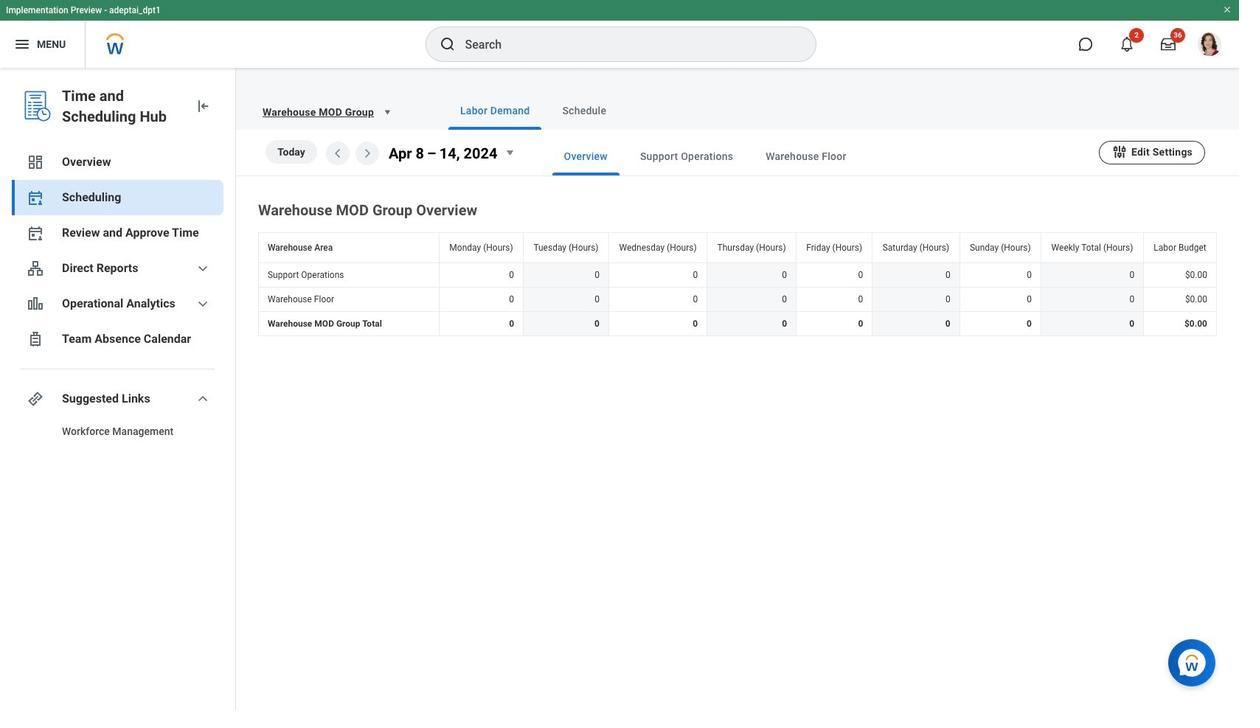 Task type: describe. For each thing, give the bounding box(es) containing it.
1 calendar user solid image from the top
[[27, 189, 44, 207]]

configure image
[[1112, 143, 1128, 160]]

Search Workday  search field
[[465, 28, 785, 60]]

1 vertical spatial tab list
[[523, 137, 1099, 176]]

justify image
[[13, 35, 31, 53]]

close environment banner image
[[1223, 5, 1232, 14]]

transformation import image
[[194, 97, 212, 115]]

chevron left small image
[[329, 145, 347, 162]]

0 vertical spatial tab list
[[419, 91, 1222, 130]]

link image
[[27, 390, 44, 408]]

task timeoff image
[[27, 330, 44, 348]]

chevron down small image
[[194, 260, 212, 277]]

profile logan mcneil image
[[1198, 32, 1222, 59]]

0 horizontal spatial caret down small image
[[380, 105, 395, 120]]



Task type: locate. For each thing, give the bounding box(es) containing it.
chevron down small image
[[194, 295, 212, 313], [194, 390, 212, 408]]

navigation pane region
[[0, 68, 236, 710]]

search image
[[439, 35, 456, 53]]

1 vertical spatial caret down small image
[[501, 144, 518, 162]]

1 vertical spatial calendar user solid image
[[27, 224, 44, 242]]

1 vertical spatial chevron down small image
[[194, 390, 212, 408]]

caret down small image
[[380, 105, 395, 120], [501, 144, 518, 162]]

2 chevron down small image from the top
[[194, 390, 212, 408]]

calendar user solid image up view team icon
[[27, 224, 44, 242]]

calendar user solid image
[[27, 189, 44, 207], [27, 224, 44, 242]]

chevron down small image for link image
[[194, 390, 212, 408]]

chevron right small image
[[359, 145, 376, 162]]

notifications large image
[[1120, 37, 1135, 52]]

calendar user solid image down dashboard image at top left
[[27, 189, 44, 207]]

chevron down small image for chart icon
[[194, 295, 212, 313]]

1 chevron down small image from the top
[[194, 295, 212, 313]]

tab list
[[419, 91, 1222, 130], [523, 137, 1099, 176]]

time and scheduling hub element
[[62, 86, 182, 127]]

banner
[[0, 0, 1239, 68]]

view team image
[[27, 260, 44, 277]]

tab panel
[[236, 130, 1239, 339]]

0 vertical spatial caret down small image
[[380, 105, 395, 120]]

2 calendar user solid image from the top
[[27, 224, 44, 242]]

inbox large image
[[1161, 37, 1176, 52]]

0 vertical spatial calendar user solid image
[[27, 189, 44, 207]]

1 horizontal spatial caret down small image
[[501, 144, 518, 162]]

chart image
[[27, 295, 44, 313]]

dashboard image
[[27, 153, 44, 171]]

0 vertical spatial chevron down small image
[[194, 295, 212, 313]]



Task type: vqa. For each thing, say whether or not it's contained in the screenshot.
DASHBOARD EXPENSES ICON
no



